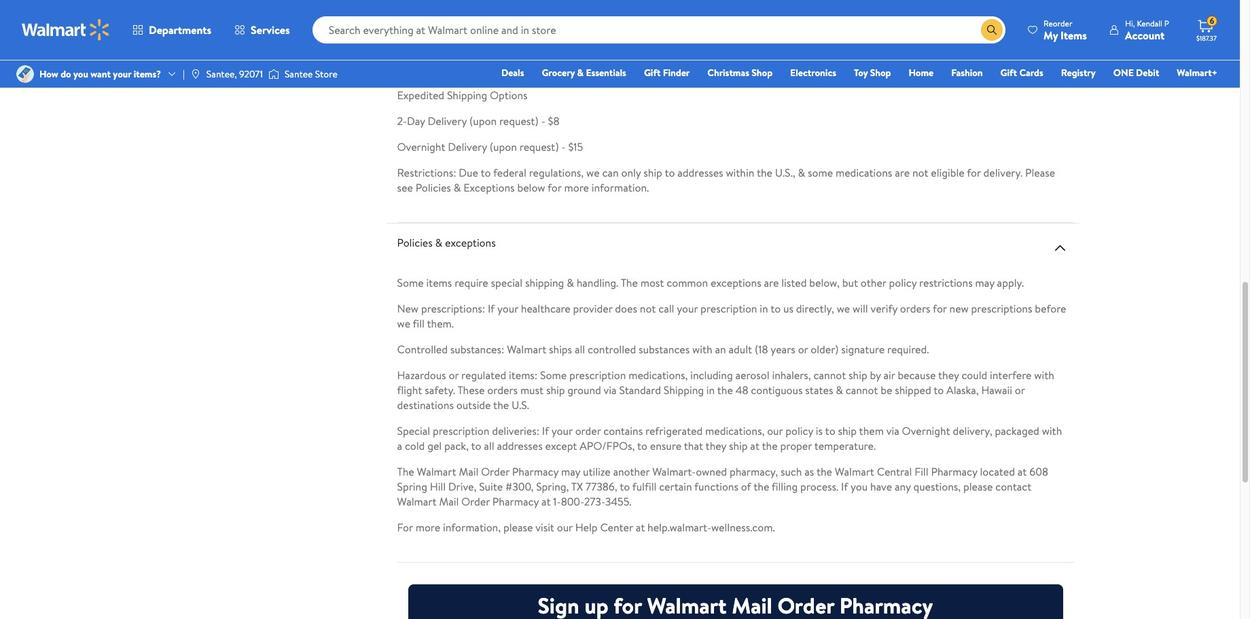 Task type: locate. For each thing, give the bounding box(es) containing it.
1 vertical spatial a
[[397, 439, 402, 454]]

by
[[870, 368, 881, 383]]

special
[[491, 275, 523, 290]]

0 vertical spatial a
[[805, 21, 810, 36]]

0 horizontal spatial -
[[541, 114, 546, 129]]

days)
[[546, 62, 571, 77]]

your
[[748, 36, 770, 51], [113, 67, 131, 81], [497, 301, 519, 316], [677, 301, 698, 316], [552, 424, 573, 439]]

suite
[[479, 479, 503, 494]]

items
[[888, 36, 913, 51], [426, 275, 452, 290]]

0 vertical spatial please
[[964, 479, 993, 494]]

plus
[[397, 36, 416, 51]]

cannot left be
[[846, 383, 878, 398]]

please left visit
[[504, 520, 533, 535]]

policies & exceptions image
[[1052, 240, 1069, 256]]

1 vertical spatial the
[[397, 464, 414, 479]]

required.
[[888, 342, 929, 357]]

ship inside restrictions: due to federal regulations, we can only ship to addresses within the u.s., & some medications are not eligible for delivery. please see policies & exceptions below for more information.
[[644, 165, 663, 180]]

our
[[767, 424, 783, 439], [557, 520, 573, 535]]

your right want
[[113, 67, 131, 81]]

2 horizontal spatial if
[[841, 479, 848, 494]]

below right "exceptions"
[[518, 180, 545, 195]]

addresses left within
[[678, 165, 724, 180]]

various
[[486, 36, 521, 51]]

business right '2' on the right of page
[[944, 21, 983, 36]]

cannot
[[814, 368, 846, 383], [846, 383, 878, 398]]

more left can
[[564, 180, 589, 195]]

gift finder link
[[638, 65, 696, 80]]

orders right the verify
[[900, 301, 931, 316]]

restrictions:
[[397, 165, 456, 180]]

in left 48 at right
[[707, 383, 715, 398]]

1 vertical spatial orders
[[488, 383, 518, 398]]

the left proper
[[762, 439, 778, 454]]

ship
[[644, 165, 663, 180], [849, 368, 868, 383], [546, 383, 565, 398], [838, 424, 857, 439], [729, 439, 748, 454]]

the up the toy shop at top right
[[869, 36, 885, 51]]

via right ground
[[604, 383, 617, 398]]

departments
[[149, 22, 211, 37]]

& right policies
[[603, 36, 610, 51]]

your right call
[[677, 301, 698, 316]]

the
[[869, 36, 885, 51], [757, 165, 773, 180], [718, 383, 733, 398], [493, 398, 509, 413], [762, 439, 778, 454], [817, 464, 833, 479], [754, 479, 770, 494]]

1 horizontal spatial more
[[564, 180, 589, 195]]

0 horizontal spatial our
[[557, 520, 573, 535]]

shipping right plus
[[419, 36, 458, 51]]

expedited
[[397, 88, 445, 103]]

are left subject
[[577, 21, 592, 36]]

0 vertical spatial prescription
[[701, 301, 757, 316]]

standard up contains
[[619, 383, 661, 398]]

is
[[796, 21, 803, 36], [816, 424, 823, 439]]

2 horizontal spatial may
[[976, 275, 995, 290]]

policies
[[565, 36, 600, 51]]

fashion
[[952, 66, 983, 80]]

0 vertical spatial addresses
[[678, 165, 724, 180]]

if inside new prescriptions: if your healthcare provider does not call your prescription in to us directly, we will verify orders for new prescriptions before we fill them.
[[488, 301, 495, 316]]

walmart image
[[22, 19, 110, 41]]

overnight down day
[[397, 140, 446, 155]]

of right functions at right bottom
[[741, 479, 751, 494]]

0 horizontal spatial policy
[[786, 424, 814, 439]]

 image
[[268, 67, 279, 81], [190, 69, 201, 80]]

0 horizontal spatial addresses
[[497, 439, 543, 454]]

1 horizontal spatial all
[[575, 342, 585, 357]]

may left utilize on the bottom left of the page
[[561, 464, 581, 479]]

1 horizontal spatial they
[[939, 368, 959, 383]]

the down the cold
[[397, 464, 414, 479]]

1 gift from the left
[[644, 66, 661, 80]]

walmart-
[[653, 464, 696, 479]]

1 horizontal spatial via
[[887, 424, 900, 439]]

please left contact
[[964, 479, 993, 494]]

2 horizontal spatial exceptions
[[711, 275, 762, 290]]

shop right christmas
[[752, 66, 773, 80]]

delivery left methods
[[397, 21, 436, 36]]

electronics link
[[784, 65, 843, 80]]

how
[[39, 67, 58, 81]]

is inside special prescription deliveries: if your order contains refrigerated medications, our policy is to ship them via overnight delivery, packaged with a cold gel pack, to all addresses except apo/fpos, to ensure that they ship at the proper temperature.
[[816, 424, 823, 439]]

0 vertical spatial medications,
[[629, 368, 688, 383]]

standard up expedited
[[397, 62, 439, 77]]

at right center
[[636, 520, 645, 535]]

exceptions up require
[[445, 235, 496, 250]]

standard delivery (5-7 business days) - free
[[397, 62, 601, 77]]

1 vertical spatial below
[[518, 180, 545, 195]]

1 horizontal spatial shop
[[870, 66, 891, 80]]

overnight up fill
[[902, 424, 951, 439]]

states
[[806, 383, 834, 398]]

on right "days"
[[1009, 21, 1020, 36]]

exceptions
[[464, 180, 515, 195]]

also
[[688, 36, 706, 51]]

2 gift from the left
[[1001, 66, 1017, 80]]

 image right |
[[190, 69, 201, 80]]

1 horizontal spatial standard
[[619, 383, 661, 398]]

in inside hazardous or regulated items: some prescription medications, including aerosol inhalers, cannot ship by air because they could interfere with flight safety. these orders must ship ground via standard shipping in the 48 contiguous states & cannot be shipped to alaska, hawaii or destinations outside the u.s.
[[707, 383, 715, 398]]

0 horizontal spatial you
[[73, 67, 88, 81]]

at up pharmacy,
[[751, 439, 760, 454]]

except
[[545, 439, 577, 454]]

1 vertical spatial items
[[426, 275, 452, 290]]

standard inside hazardous or regulated items: some prescription medications, including aerosol inhalers, cannot ship by air because they could interfere with flight safety. these orders must ship ground via standard shipping in the 48 contiguous states & cannot be shipped to alaska, hawaii or destinations outside the u.s.
[[619, 383, 661, 398]]

are inside delivery methods & rates listed below are subject to change. estimated delivery time is a sum of processing time (1-2 business days on average) plus shipping time. various shipping policies & exceptions may also apply to your order, depending on the items ordered.​
[[577, 21, 592, 36]]

walmart up items: on the left bottom of the page
[[507, 342, 547, 357]]

1 horizontal spatial overnight
[[902, 424, 951, 439]]

exceptions
[[612, 36, 663, 51], [445, 235, 496, 250], [711, 275, 762, 290]]

2 vertical spatial with
[[1042, 424, 1063, 439]]

of inside the walmart mail order pharmacy may utilize another walmart-owned pharmacy, such as the walmart central fill pharmacy located at 608 spring hill drive, suite #300, spring, tx 77386, to fulfill certain functions of the filling process. if you have any questions, please contact walmart mail order pharmacy at 1-800-273-3455.
[[741, 479, 751, 494]]

exceptions up new prescriptions: if your healthcare provider does not call your prescription in to us directly, we will verify orders for new prescriptions before we fill them.
[[711, 275, 762, 290]]

prescriptions:
[[421, 301, 485, 316]]

0 vertical spatial orders
[[900, 301, 931, 316]]

0 vertical spatial listed
[[519, 21, 544, 36]]

is left sum
[[796, 21, 803, 36]]

order
[[481, 464, 510, 479], [462, 494, 490, 509]]

request) down options​
[[499, 114, 539, 129]]

deals link
[[495, 65, 530, 80]]

1 horizontal spatial are
[[764, 275, 779, 290]]

prescription inside hazardous or regulated items: some prescription medications, including aerosol inhalers, cannot ship by air because they could interfere with flight safety. these orders must ship ground via standard shipping in the 48 contiguous states & cannot be shipped to alaska, hawaii or destinations outside the u.s.
[[570, 368, 626, 383]]

in
[[760, 301, 768, 316], [707, 383, 715, 398]]

0 vertical spatial via
[[604, 383, 617, 398]]

delivery up due
[[448, 140, 487, 155]]

1 vertical spatial exceptions
[[445, 235, 496, 250]]

debit
[[1136, 66, 1160, 80]]

controlled
[[588, 342, 636, 357]]

of right sum
[[835, 21, 845, 36]]

1 horizontal spatial of
[[835, 21, 845, 36]]

before
[[1035, 301, 1067, 316]]

christmas shop link
[[702, 65, 779, 80]]

0 horizontal spatial shop
[[752, 66, 773, 80]]

2 vertical spatial may
[[561, 464, 581, 479]]

1 horizontal spatial if
[[542, 424, 549, 439]]

more right for on the bottom
[[416, 520, 441, 535]]

all inside special prescription deliveries: if your order contains refrigerated medications, our policy is to ship them via overnight delivery, packaged with a cold gel pack, to all addresses except apo/fpos, to ensure that they ship at the proper temperature.
[[484, 439, 495, 454]]

 image
[[16, 65, 34, 83]]

0 horizontal spatial via
[[604, 383, 617, 398]]

1 vertical spatial policy
[[786, 424, 814, 439]]

0 horizontal spatial exceptions
[[445, 235, 496, 250]]

adult
[[729, 342, 752, 357]]

1 horizontal spatial is
[[816, 424, 823, 439]]

u.s.
[[512, 398, 529, 413]]

608
[[1030, 464, 1049, 479]]

- left $15​
[[562, 140, 566, 155]]

cold
[[405, 439, 425, 454]]

1 vertical spatial shipping
[[664, 383, 704, 398]]

0 horizontal spatial or
[[449, 368, 459, 383]]

0 vertical spatial order
[[481, 464, 510, 479]]

your inside delivery methods & rates listed below are subject to change. estimated delivery time is a sum of processing time (1-2 business days on average) plus shipping time. various shipping policies & exceptions may also apply to your order, depending on the items ordered.​
[[748, 36, 770, 51]]

our down contiguous
[[767, 424, 783, 439]]

shipping inside hazardous or regulated items: some prescription medications, including aerosol inhalers, cannot ship by air because they could interfere with flight safety. these orders must ship ground via standard shipping in the 48 contiguous states & cannot be shipped to alaska, hawaii or destinations outside the u.s.
[[664, 383, 704, 398]]

gift left finder
[[644, 66, 661, 80]]

request) down $8​
[[520, 140, 559, 155]]

orders
[[900, 301, 931, 316], [488, 383, 518, 398]]

1 vertical spatial all
[[484, 439, 495, 454]]

0 horizontal spatial may
[[561, 464, 581, 479]]

0 horizontal spatial prescription
[[433, 424, 490, 439]]

for left new
[[933, 301, 947, 316]]

2 shop from the left
[[870, 66, 891, 80]]

policies down see
[[397, 235, 433, 250]]

information,
[[443, 520, 501, 535]]

the left most
[[621, 275, 638, 290]]

medications
[[836, 165, 893, 180]]

we
[[587, 165, 600, 180], [837, 301, 850, 316], [397, 316, 411, 331]]

shipping up refrigerated
[[664, 383, 704, 398]]

overnight inside special prescription deliveries: if your order contains refrigerated medications, our policy is to ship them via overnight delivery, packaged with a cold gel pack, to all addresses except apo/fpos, to ensure that they ship at the proper temperature.
[[902, 424, 951, 439]]

estimated
[[682, 21, 730, 36]]

to left the fulfill
[[620, 479, 630, 494]]

time right delivery
[[772, 21, 793, 36]]

we left fill
[[397, 316, 411, 331]]

some up new
[[397, 275, 424, 290]]

we inside restrictions: due to federal regulations, we can only ship to addresses within the u.s., & some medications are not eligible for delivery. please see policies & exceptions below for more information.
[[587, 165, 600, 180]]

shipped
[[895, 383, 932, 398]]

may left the apply.
[[976, 275, 995, 290]]

exceptions inside delivery methods & rates listed below are subject to change. estimated delivery time is a sum of processing time (1-2 business days on average) plus shipping time. various shipping policies & exceptions may also apply to your order, depending on the items ordered.​
[[612, 36, 663, 51]]

our right visit
[[557, 520, 573, 535]]

to inside hazardous or regulated items: some prescription medications, including aerosol inhalers, cannot ship by air because they could interfere with flight safety. these orders must ship ground via standard shipping in the 48 contiguous states & cannot be shipped to alaska, hawaii or destinations outside the u.s.
[[934, 383, 944, 398]]

0 horizontal spatial is
[[796, 21, 803, 36]]

mail left suite
[[459, 464, 479, 479]]

0 horizontal spatial not
[[640, 301, 656, 316]]

1 vertical spatial of
[[741, 479, 751, 494]]

0 horizontal spatial  image
[[190, 69, 201, 80]]

restrictions: due to federal regulations, we can only ship to addresses within the u.s., & some medications are not eligible for delivery. please see policies & exceptions below for more information.
[[397, 165, 1056, 195]]

1 vertical spatial medications,
[[706, 424, 765, 439]]

(upon up federal
[[490, 140, 517, 155]]

0 vertical spatial policy
[[889, 275, 917, 290]]

via inside special prescription deliveries: if your order contains refrigerated medications, our policy is to ship them via overnight delivery, packaged with a cold gel pack, to all addresses except apo/fpos, to ensure that they ship at the proper temperature.
[[887, 424, 900, 439]]

for right federal
[[548, 180, 562, 195]]

order,
[[772, 36, 800, 51]]

1 shop from the left
[[752, 66, 773, 80]]

0 vertical spatial below
[[547, 21, 575, 36]]

0 vertical spatial items
[[888, 36, 913, 51]]

2 horizontal spatial prescription
[[701, 301, 757, 316]]

they left could on the bottom of the page
[[939, 368, 959, 383]]

0 horizontal spatial on
[[855, 36, 867, 51]]

0 vertical spatial exceptions
[[612, 36, 663, 51]]

we left will
[[837, 301, 850, 316]]

0 horizontal spatial we
[[397, 316, 411, 331]]

the inside the walmart mail order pharmacy may utilize another walmart-owned pharmacy, such as the walmart central fill pharmacy located at 608 spring hill drive, suite #300, spring, tx 77386, to fulfill certain functions of the filling process. if you have any questions, please contact walmart mail order pharmacy at 1-800-273-3455.
[[397, 464, 414, 479]]

1 horizontal spatial addresses
[[678, 165, 724, 180]]

below inside delivery methods & rates listed below are subject to change. estimated delivery time is a sum of processing time (1-2 business days on average) plus shipping time. various shipping policies & exceptions may also apply to your order, depending on the items ordered.​
[[547, 21, 575, 36]]

another
[[613, 464, 650, 479]]

special
[[397, 424, 430, 439]]

or left regulated
[[449, 368, 459, 383]]

new
[[950, 301, 969, 316]]

electronics
[[791, 66, 837, 80]]

if down special
[[488, 301, 495, 316]]

0 vertical spatial mail
[[459, 464, 479, 479]]

to inside the walmart mail order pharmacy may utilize another walmart-owned pharmacy, such as the walmart central fill pharmacy located at 608 spring hill drive, suite #300, spring, tx 77386, to fulfill certain functions of the filling process. if you have any questions, please contact walmart mail order pharmacy at 1-800-273-3455.
[[620, 479, 630, 494]]

or right 'years'
[[798, 342, 808, 357]]

please inside the walmart mail order pharmacy may utilize another walmart-owned pharmacy, such as the walmart central fill pharmacy located at 608 spring hill drive, suite #300, spring, tx 77386, to fulfill certain functions of the filling process. if you have any questions, please contact walmart mail order pharmacy at 1-800-273-3455.
[[964, 479, 993, 494]]

delivery inside delivery methods & rates listed below are subject to change. estimated delivery time is a sum of processing time (1-2 business days on average) plus shipping time. various shipping policies & exceptions may also apply to your order, depending on the items ordered.​
[[397, 21, 436, 36]]

if right deliveries:
[[542, 424, 549, 439]]

days
[[985, 21, 1006, 36]]

with inside hazardous or regulated items: some prescription medications, including aerosol inhalers, cannot ship by air because they could interfere with flight safety. these orders must ship ground via standard shipping in the 48 contiguous states & cannot be shipped to alaska, hawaii or destinations outside the u.s.
[[1035, 368, 1055, 383]]

0 vertical spatial policies
[[416, 180, 451, 195]]

toy shop
[[854, 66, 891, 80]]

prescriptions
[[972, 301, 1033, 316]]

deliveries:
[[492, 424, 540, 439]]

1 horizontal spatial please
[[964, 479, 993, 494]]

2 horizontal spatial are
[[895, 165, 910, 180]]

mail up information,
[[439, 494, 459, 509]]

1 horizontal spatial listed
[[782, 275, 807, 290]]

pharmacy up visit
[[493, 494, 539, 509]]

you right do at left top
[[73, 67, 88, 81]]

special prescription deliveries: if your order contains refrigerated medications, our policy is to ship them via overnight delivery, packaged with a cold gel pack, to all addresses except apo/fpos, to ensure that they ship at the proper temperature.
[[397, 424, 1063, 454]]

the left filling
[[754, 479, 770, 494]]

policies inside restrictions: due to federal regulations, we can only ship to addresses within the u.s., & some medications are not eligible for delivery. please see policies & exceptions below for more information.
[[416, 180, 451, 195]]

the walmart mail order pharmacy may utilize another walmart-owned pharmacy, such as the walmart central fill pharmacy located at 608 spring hill drive, suite #300, spring, tx 77386, to fulfill certain functions of the filling process. if you have any questions, please contact walmart mail order pharmacy at 1-800-273-3455.
[[397, 464, 1049, 509]]

1 horizontal spatial orders
[[900, 301, 931, 316]]

0 horizontal spatial below
[[518, 180, 545, 195]]

order right drive,
[[481, 464, 510, 479]]

or right hawaii
[[1015, 383, 1025, 398]]

2 vertical spatial if
[[841, 479, 848, 494]]

0 horizontal spatial medications,
[[629, 368, 688, 383]]

they right that
[[706, 439, 727, 454]]

search icon image
[[987, 24, 998, 35]]

such
[[781, 464, 802, 479]]

1 horizontal spatial business
[[944, 21, 983, 36]]

listed up us
[[782, 275, 807, 290]]

0 vertical spatial if
[[488, 301, 495, 316]]

0 horizontal spatial of
[[741, 479, 751, 494]]

to right apply
[[736, 36, 746, 51]]

healthcare
[[521, 301, 571, 316]]

listed inside delivery methods & rates listed below are subject to change. estimated delivery time is a sum of processing time (1-2 business days on average) plus shipping time. various shipping policies & exceptions may also apply to your order, depending on the items ordered.​
[[519, 21, 544, 36]]

1 vertical spatial request)
[[520, 140, 559, 155]]

orders inside new prescriptions: if your healthcare provider does not call your prescription in to us directly, we will verify orders for new prescriptions before we fill them.
[[900, 301, 931, 316]]

0 vertical spatial of
[[835, 21, 845, 36]]

0 vertical spatial some
[[397, 275, 424, 290]]

1 vertical spatial standard
[[619, 383, 661, 398]]

medications, down 48 at right
[[706, 424, 765, 439]]

services
[[251, 22, 290, 37]]

shop for christmas shop
[[752, 66, 773, 80]]

for
[[967, 165, 981, 180], [548, 180, 562, 195], [933, 301, 947, 316]]

because
[[898, 368, 936, 383]]

wellness.com.
[[712, 520, 775, 535]]

contact
[[996, 479, 1032, 494]]

& left handling.
[[567, 275, 574, 290]]

have
[[871, 479, 892, 494]]

0 vertical spatial shipping
[[447, 88, 487, 103]]

1 vertical spatial more
[[416, 520, 441, 535]]

must
[[521, 383, 544, 398]]

(18
[[755, 342, 768, 357]]

items left (1-
[[888, 36, 913, 51]]

grocery
[[542, 66, 575, 80]]

process.
[[801, 479, 839, 494]]

shipping up 2-day delivery (upon request) - $8​
[[447, 88, 487, 103]]

not left call
[[640, 301, 656, 316]]

older)
[[811, 342, 839, 357]]

gift cards
[[1001, 66, 1044, 80]]

of inside delivery methods & rates listed below are subject to change. estimated delivery time is a sum of processing time (1-2 business days on average) plus shipping time. various shipping policies & exceptions may also apply to your order, depending on the items ordered.​
[[835, 21, 845, 36]]

we left can
[[587, 165, 600, 180]]

gift finder
[[644, 66, 690, 80]]

with left an
[[693, 342, 713, 357]]

exceptions up gift finder
[[612, 36, 663, 51]]

gift for gift cards
[[1001, 66, 1017, 80]]

your left the "order,"
[[748, 36, 770, 51]]

help.walmart-
[[648, 520, 712, 535]]

- left $8​
[[541, 114, 546, 129]]

to left alaska,
[[934, 383, 944, 398]]

|
[[183, 67, 185, 81]]

 image right 92071 on the left top of the page
[[268, 67, 279, 81]]

1 horizontal spatial in
[[760, 301, 768, 316]]

1 vertical spatial is
[[816, 424, 823, 439]]

1 horizontal spatial shipping
[[664, 383, 704, 398]]

1 vertical spatial (upon
[[490, 140, 517, 155]]

time left (1-
[[900, 21, 921, 36]]

1 horizontal spatial the
[[621, 275, 638, 290]]

a inside special prescription deliveries: if your order contains refrigerated medications, our policy is to ship them via overnight delivery, packaged with a cold gel pack, to all addresses except apo/fpos, to ensure that they ship at the proper temperature.
[[397, 439, 402, 454]]

0 horizontal spatial all
[[484, 439, 495, 454]]

1 vertical spatial with
[[1035, 368, 1055, 383]]

1 vertical spatial addresses
[[497, 439, 543, 454]]

ship left by
[[849, 368, 868, 383]]

1 horizontal spatial you
[[851, 479, 868, 494]]

ships
[[549, 342, 572, 357]]

addresses up #300,
[[497, 439, 543, 454]]

functions
[[695, 479, 739, 494]]

policies
[[416, 180, 451, 195], [397, 235, 433, 250]]

0 vertical spatial not
[[913, 165, 929, 180]]

grocery & essentials
[[542, 66, 627, 80]]

kendall
[[1137, 17, 1163, 29]]

at inside special prescription deliveries: if your order contains refrigerated medications, our policy is to ship them via overnight delivery, packaged with a cold gel pack, to all addresses except apo/fpos, to ensure that they ship at the proper temperature.
[[751, 439, 760, 454]]

they inside hazardous or regulated items: some prescription medications, including aerosol inhalers, cannot ship by air because they could interfere with flight safety. these orders must ship ground via standard shipping in the 48 contiguous states & cannot be shipped to alaska, hawaii or destinations outside the u.s.
[[939, 368, 959, 383]]

controlled substances: walmart ships all controlled substances with an adult (18 years or older) signature required.
[[397, 342, 929, 357]]

not inside new prescriptions: if your healthcare provider does not call your prescription in to us directly, we will verify orders for new prescriptions before we fill them.
[[640, 301, 656, 316]]

0 vertical spatial our
[[767, 424, 783, 439]]

 image for santee store
[[268, 67, 279, 81]]



Task type: vqa. For each thing, say whether or not it's contained in the screenshot.
they
yes



Task type: describe. For each thing, give the bounding box(es) containing it.
toy shop link
[[848, 65, 897, 80]]

more inside restrictions: due to federal regulations, we can only ship to addresses within the u.s., & some medications are not eligible for delivery. please see policies & exceptions below for more information.
[[564, 180, 589, 195]]

santee,
[[207, 67, 237, 81]]

1 horizontal spatial policy
[[889, 275, 917, 290]]

1 time from the left
[[772, 21, 793, 36]]

overnight delivery (upon request) - $15​
[[397, 140, 583, 155]]

the left u.s.
[[493, 398, 509, 413]]

contiguous
[[751, 383, 803, 398]]

one debit link
[[1108, 65, 1166, 80]]

to right subject
[[631, 21, 641, 36]]

certain
[[659, 479, 692, 494]]

a inside delivery methods & rates listed below are subject to change. estimated delivery time is a sum of processing time (1-2 business days on average) plus shipping time. various shipping policies & exceptions may also apply to your order, depending on the items ordered.​
[[805, 21, 810, 36]]

2 horizontal spatial or
[[1015, 383, 1025, 398]]

apply
[[708, 36, 733, 51]]

2
[[935, 21, 941, 36]]

0 vertical spatial with
[[693, 342, 713, 357]]

1 vertical spatial policies
[[397, 235, 433, 250]]

6 $187.37
[[1197, 15, 1217, 43]]

day
[[407, 114, 425, 129]]

you inside the walmart mail order pharmacy may utilize another walmart-owned pharmacy, such as the walmart central fill pharmacy located at 608 spring hill drive, suite #300, spring, tx 77386, to fulfill certain functions of the filling process. if you have any questions, please contact walmart mail order pharmacy at 1-800-273-3455.
[[851, 479, 868, 494]]

may inside the walmart mail order pharmacy may utilize another walmart-owned pharmacy, such as the walmart central fill pharmacy located at 608 spring hill drive, suite #300, spring, tx 77386, to fulfill certain functions of the filling process. if you have any questions, please contact walmart mail order pharmacy at 1-800-273-3455.
[[561, 464, 581, 479]]

the right as
[[817, 464, 833, 479]]

is inside delivery methods & rates listed below are subject to change. estimated delivery time is a sum of processing time (1-2 business days on average) plus shipping time. various shipping policies & exceptions may also apply to your order, depending on the items ordered.​
[[796, 21, 803, 36]]

hill
[[430, 479, 446, 494]]

ship left them
[[838, 424, 857, 439]]

hi, kendall p account
[[1125, 17, 1170, 42]]

temperature.
[[815, 439, 876, 454]]

the inside restrictions: due to federal regulations, we can only ship to addresses within the u.s., & some medications are not eligible for delivery. please see policies & exceptions below for more information.
[[757, 165, 773, 180]]

u.s.,
[[775, 165, 796, 180]]

addresses inside restrictions: due to federal regulations, we can only ship to addresses within the u.s., & some medications are not eligible for delivery. please see policies & exceptions below for more information.
[[678, 165, 724, 180]]

handling.
[[577, 275, 619, 290]]

to right due
[[481, 165, 491, 180]]

$8​
[[548, 114, 560, 129]]

addresses inside special prescription deliveries: if your order contains refrigerated medications, our policy is to ship them via overnight delivery, packaged with a cold gel pack, to all addresses except apo/fpos, to ensure that they ship at the proper temperature.
[[497, 439, 543, 454]]

0 vertical spatial you
[[73, 67, 88, 81]]

finder
[[663, 66, 690, 80]]

alaska,
[[947, 383, 979, 398]]

new prescriptions: if your healthcare provider does not call your prescription in to us directly, we will verify orders for new prescriptions before we fill them.
[[397, 301, 1067, 331]]

Search search field
[[312, 16, 1006, 43]]

our inside special prescription deliveries: if your order contains refrigerated medications, our policy is to ship them via overnight delivery, packaged with a cold gel pack, to all addresses except apo/fpos, to ensure that they ship at the proper temperature.
[[767, 424, 783, 439]]

destinations
[[397, 398, 454, 413]]

pharmacy right fill
[[931, 464, 978, 479]]

ship right must
[[546, 383, 565, 398]]

rates
[[493, 21, 516, 36]]

some
[[808, 165, 833, 180]]

hazardous
[[397, 368, 446, 383]]

santee
[[285, 67, 313, 81]]

1 horizontal spatial -
[[562, 140, 566, 155]]

& left "exceptions"
[[454, 180, 461, 195]]

want
[[91, 67, 111, 81]]

if inside the walmart mail order pharmacy may utilize another walmart-owned pharmacy, such as the walmart central fill pharmacy located at 608 spring hill drive, suite #300, spring, tx 77386, to fulfill certain functions of the filling process. if you have any questions, please contact walmart mail order pharmacy at 1-800-273-3455.
[[841, 479, 848, 494]]

registry
[[1061, 66, 1096, 80]]

0 vertical spatial request)
[[499, 114, 539, 129]]

shipping up days)
[[523, 36, 562, 51]]

2 horizontal spatial for
[[967, 165, 981, 180]]

1 vertical spatial our
[[557, 520, 573, 535]]

0 vertical spatial overnight
[[397, 140, 446, 155]]

reorder my items
[[1044, 17, 1087, 42]]

& inside hazardous or regulated items: some prescription medications, including aerosol inhalers, cannot ship by air because they could interfere with flight safety. these orders must ship ground via standard shipping in the 48 contiguous states & cannot be shipped to alaska, hawaii or destinations outside the u.s.
[[836, 383, 843, 398]]

owned
[[696, 464, 727, 479]]

located
[[980, 464, 1015, 479]]

0 vertical spatial standard
[[397, 62, 439, 77]]

toy
[[854, 66, 868, 80]]

ship up pharmacy,
[[729, 439, 748, 454]]

0 horizontal spatial please
[[504, 520, 533, 535]]

to inside new prescriptions: if your healthcare provider does not call your prescription in to us directly, we will verify orders for new prescriptions before we fill them.
[[771, 301, 781, 316]]

2 vertical spatial are
[[764, 275, 779, 290]]

at left 1-
[[542, 494, 551, 509]]

central
[[877, 464, 912, 479]]

options​
[[490, 88, 528, 103]]

one debit
[[1114, 66, 1160, 80]]

could
[[962, 368, 988, 383]]

may inside delivery methods & rates listed below are subject to change. estimated delivery time is a sum of processing time (1-2 business days on average) plus shipping time. various shipping policies & exceptions may also apply to your order, depending on the items ordered.​
[[666, 36, 685, 51]]

delivery
[[732, 21, 769, 36]]

 image for santee, 92071
[[190, 69, 201, 80]]

not inside restrictions: due to federal regulations, we can only ship to addresses within the u.s., & some medications are not eligible for delivery. please see policies & exceptions below for more information.
[[913, 165, 929, 180]]

only
[[621, 165, 641, 180]]

they inside special prescription deliveries: if your order contains refrigerated medications, our policy is to ship them via overnight delivery, packaged with a cold gel pack, to all addresses except apo/fpos, to ensure that they ship at the proper temperature.
[[706, 439, 727, 454]]

to right proper
[[826, 424, 836, 439]]

home link
[[903, 65, 940, 80]]

see
[[397, 180, 413, 195]]

2 time from the left
[[900, 21, 921, 36]]

will
[[853, 301, 868, 316]]

1 vertical spatial -
[[541, 114, 546, 129]]

0 vertical spatial (upon
[[470, 114, 497, 129]]

delivery.
[[984, 165, 1023, 180]]

2 horizontal spatial we
[[837, 301, 850, 316]]

pack,
[[445, 439, 469, 454]]

one
[[1114, 66, 1134, 80]]

delivery up expedited shipping options​ at the left of the page
[[442, 62, 481, 77]]

cannot down older)
[[814, 368, 846, 383]]

in inside new prescriptions: if your healthcare provider does not call your prescription in to us directly, we will verify orders for new prescriptions before we fill them.
[[760, 301, 768, 316]]

regulations,
[[529, 165, 584, 180]]

any
[[895, 479, 911, 494]]

to left ensure at the right of the page
[[638, 439, 648, 454]]

the left 48 at right
[[718, 383, 733, 398]]

policy inside special prescription deliveries: if your order contains refrigerated medications, our policy is to ship them via overnight delivery, packaged with a cold gel pack, to all addresses except apo/fpos, to ensure that they ship at the proper temperature.
[[786, 424, 814, 439]]

delivery down expedited shipping options​ at the left of the page
[[428, 114, 467, 129]]

store
[[315, 67, 338, 81]]

#300,
[[506, 479, 534, 494]]

proper
[[781, 439, 812, 454]]

to right pack,
[[471, 439, 482, 454]]

pharmacy down 'except'
[[512, 464, 559, 479]]

0 horizontal spatial shipping
[[447, 88, 487, 103]]

them.
[[427, 316, 454, 331]]

3455.
[[605, 494, 632, 509]]

2 horizontal spatial -
[[573, 62, 578, 77]]

1 vertical spatial business
[[505, 62, 544, 77]]

92071
[[239, 67, 263, 81]]

0 horizontal spatial for
[[548, 180, 562, 195]]

prescription inside new prescriptions: if your healthcare provider does not call your prescription in to us directly, we will verify orders for new prescriptions before we fill them.
[[701, 301, 757, 316]]

contains
[[604, 424, 643, 439]]

0 horizontal spatial some
[[397, 275, 424, 290]]

as
[[805, 464, 814, 479]]

processing
[[847, 21, 898, 36]]

pharmacy,
[[730, 464, 778, 479]]

if inside special prescription deliveries: if your order contains refrigerated medications, our policy is to ship them via overnight delivery, packaged with a cold gel pack, to all addresses except apo/fpos, to ensure that they ship at the proper temperature.
[[542, 424, 549, 439]]

orders inside hazardous or regulated items: some prescription medications, including aerosol inhalers, cannot ship by air because they could interfere with flight safety. these orders must ship ground via standard shipping in the 48 contiguous states & cannot be shipped to alaska, hawaii or destinations outside the u.s.
[[488, 383, 518, 398]]

change.
[[644, 21, 680, 36]]

center
[[600, 520, 633, 535]]

drive,
[[448, 479, 477, 494]]

subject
[[595, 21, 628, 36]]

my
[[1044, 28, 1058, 42]]

1 vertical spatial mail
[[439, 494, 459, 509]]

1 horizontal spatial on
[[1009, 21, 1020, 36]]

for inside new prescriptions: if your healthcare provider does not call your prescription in to us directly, we will verify orders for new prescriptions before we fill them.
[[933, 301, 947, 316]]

restrictions
[[920, 275, 973, 290]]

account
[[1125, 28, 1165, 42]]

shop for toy shop
[[870, 66, 891, 80]]

the inside special prescription deliveries: if your order contains refrigerated medications, our policy is to ship them via overnight delivery, packaged with a cold gel pack, to all addresses except apo/fpos, to ensure that they ship at the proper temperature.
[[762, 439, 778, 454]]

verify
[[871, 301, 898, 316]]

shipping up "healthcare"
[[525, 275, 564, 290]]

santee, 92071
[[207, 67, 263, 81]]

to right only on the top of page
[[665, 165, 675, 180]]

medications, inside hazardous or regulated items: some prescription medications, including aerosol inhalers, cannot ship by air because they could interfere with flight safety. these orders must ship ground via standard shipping in the 48 contiguous states & cannot be shipped to alaska, hawaii or destinations outside the u.s.
[[629, 368, 688, 383]]

spring
[[397, 479, 427, 494]]

tx
[[571, 479, 583, 494]]

walmart down gel
[[417, 464, 456, 479]]

gift for gift finder
[[644, 66, 661, 80]]

& up prescriptions:
[[435, 235, 443, 250]]

fill
[[915, 464, 929, 479]]

at left 608
[[1018, 464, 1027, 479]]

77386,
[[586, 479, 618, 494]]

gift cards link
[[995, 65, 1050, 80]]

800-
[[561, 494, 584, 509]]

santee store
[[285, 67, 338, 81]]

your inside special prescription deliveries: if your order contains refrigerated medications, our policy is to ship them via overnight delivery, packaged with a cold gel pack, to all addresses except apo/fpos, to ensure that they ship at the proper temperature.
[[552, 424, 573, 439]]

below inside restrictions: due to federal regulations, we can only ship to addresses within the u.s., & some medications are not eligible for delivery. please see policies & exceptions below for more information.
[[518, 180, 545, 195]]

sum
[[813, 21, 832, 36]]

1 vertical spatial order
[[462, 494, 490, 509]]

& right u.s.,
[[798, 165, 806, 180]]

visit
[[536, 520, 555, 535]]

require
[[455, 275, 488, 290]]

0 vertical spatial all
[[575, 342, 585, 357]]

call
[[659, 301, 674, 316]]

but
[[843, 275, 858, 290]]

via inside hazardous or regulated items: some prescription medications, including aerosol inhalers, cannot ship by air because they could interfere with flight safety. these orders must ship ground via standard shipping in the 48 contiguous states & cannot be shipped to alaska, hawaii or destinations outside the u.s.
[[604, 383, 617, 398]]

medications, inside special prescription deliveries: if your order contains refrigerated medications, our policy is to ship them via overnight delivery, packaged with a cold gel pack, to all addresses except apo/fpos, to ensure that they ship at the proper temperature.
[[706, 424, 765, 439]]

inhalers,
[[772, 368, 811, 383]]

Walmart Site-Wide search field
[[312, 16, 1006, 43]]

& right grocery
[[577, 66, 584, 80]]

some inside hazardous or regulated items: some prescription medications, including aerosol inhalers, cannot ship by air because they could interfere with flight safety. these orders must ship ground via standard shipping in the 48 contiguous states & cannot be shipped to alaska, hawaii or destinations outside the u.s.
[[540, 368, 567, 383]]

& left the rates
[[483, 21, 490, 36]]

prescription inside special prescription deliveries: if your order contains refrigerated medications, our policy is to ship them via overnight delivery, packaged with a cold gel pack, to all addresses except apo/fpos, to ensure that they ship at the proper temperature.
[[433, 424, 490, 439]]

common
[[667, 275, 708, 290]]

us
[[784, 301, 794, 316]]

business inside delivery methods & rates listed below are subject to change. estimated delivery time is a sum of processing time (1-2 business days on average) plus shipping time. various shipping policies & exceptions may also apply to your order, depending on the items ordered.​
[[944, 21, 983, 36]]

walmart up for on the bottom
[[397, 494, 437, 509]]

departments button
[[121, 14, 223, 46]]

items inside delivery methods & rates listed below are subject to change. estimated delivery time is a sum of processing time (1-2 business days on average) plus shipping time. various shipping policies & exceptions may also apply to your order, depending on the items ordered.​
[[888, 36, 913, 51]]

are inside restrictions: due to federal regulations, we can only ship to addresses within the u.s., & some medications are not eligible for delivery. please see policies & exceptions below for more information.
[[895, 165, 910, 180]]

walmart down temperature.
[[835, 464, 875, 479]]

1 vertical spatial may
[[976, 275, 995, 290]]

the inside delivery methods & rates listed below are subject to change. estimated delivery time is a sum of processing time (1-2 business days on average) plus shipping time. various shipping policies & exceptions may also apply to your order, depending on the items ordered.​
[[869, 36, 885, 51]]

delivery methods & rates listed below are subject to change. estimated delivery time is a sum of processing time (1-2 business days on average) plus shipping time. various shipping policies & exceptions may also apply to your order, depending on the items ordered.​
[[397, 21, 1063, 51]]

can
[[602, 165, 619, 180]]

1 horizontal spatial or
[[798, 342, 808, 357]]

items?
[[134, 67, 161, 81]]

them
[[860, 424, 884, 439]]

2-day delivery (upon request) - $8​
[[397, 114, 560, 129]]

these
[[458, 383, 485, 398]]

most
[[641, 275, 664, 290]]

your down special
[[497, 301, 519, 316]]

with inside special prescription deliveries: if your order contains refrigerated medications, our policy is to ship them via overnight delivery, packaged with a cold gel pack, to all addresses except apo/fpos, to ensure that they ship at the proper temperature.
[[1042, 424, 1063, 439]]



